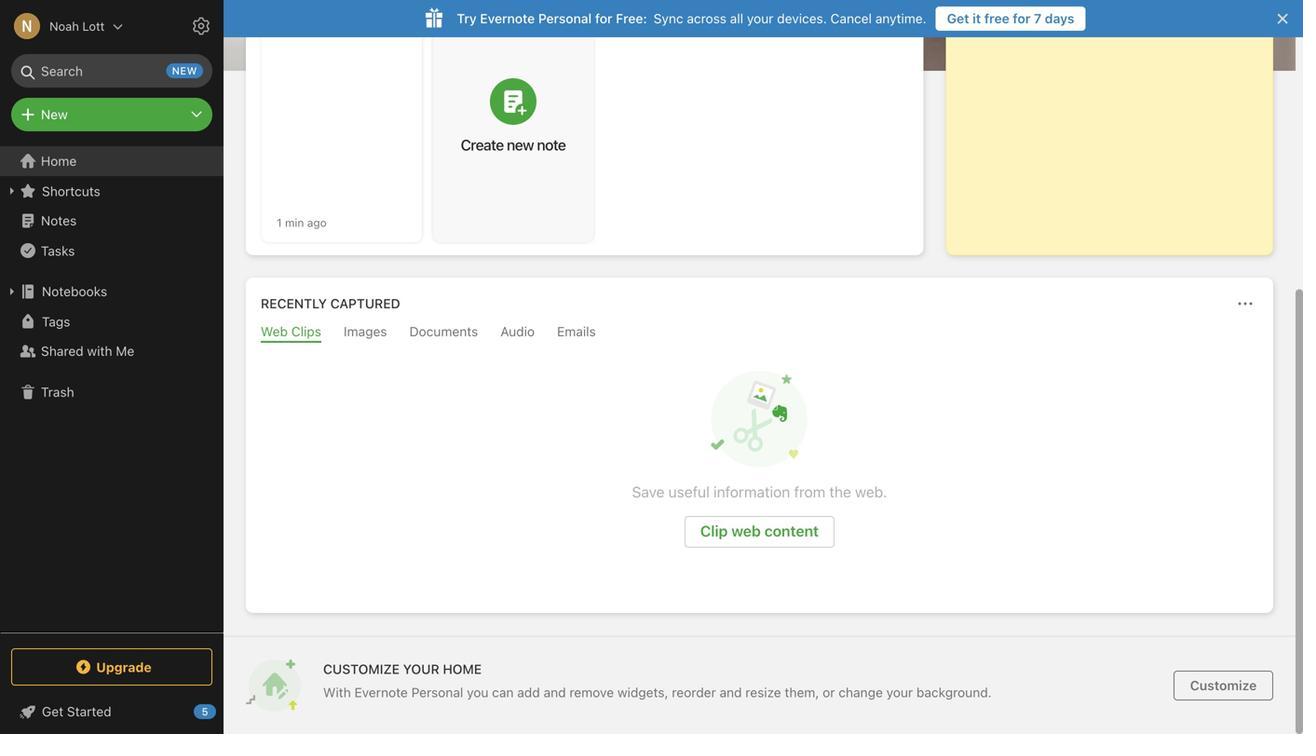 Task type: vqa. For each thing, say whether or not it's contained in the screenshot.
search box within the Main element
no



Task type: describe. For each thing, give the bounding box(es) containing it.
widgets,
[[618, 685, 668, 700]]

create new note button
[[433, 2, 593, 242]]

good
[[246, 30, 291, 52]]

notebooks link
[[0, 277, 223, 307]]

customize
[[323, 661, 400, 677]]

new search field
[[24, 54, 203, 88]]

across
[[687, 11, 727, 26]]

customize your home with evernote personal you can add and remove widgets, reorder and resize them, or change your background.
[[323, 661, 992, 700]]

shared with me link
[[0, 336, 223, 366]]

create new note tab panel
[[246, 0, 924, 255]]

shared with me
[[41, 343, 134, 359]]

for for 7
[[1013, 11, 1031, 26]]

you
[[467, 685, 489, 700]]

0 vertical spatial customize button
[[1172, 26, 1274, 56]]

0 vertical spatial customize
[[1205, 33, 1266, 47]]

home link
[[0, 146, 224, 176]]

change
[[839, 685, 883, 700]]

min
[[285, 216, 304, 229]]

images tab
[[344, 324, 387, 343]]

notes
[[41, 213, 77, 228]]

new
[[41, 107, 68, 122]]

captured
[[330, 296, 400, 311]]

tasks button
[[0, 236, 223, 266]]

noah!
[[383, 30, 432, 52]]

1 horizontal spatial personal
[[538, 11, 592, 26]]

web.
[[855, 483, 887, 501]]

devices.
[[777, 11, 827, 26]]

days
[[1045, 11, 1075, 26]]

can
[[492, 685, 514, 700]]

clip
[[701, 522, 728, 540]]

ago
[[307, 216, 327, 229]]

your inside customize your home with evernote personal you can add and remove widgets, reorder and resize them, or change your background.
[[887, 685, 913, 700]]

shared
[[41, 343, 84, 359]]

emails tab
[[557, 324, 596, 343]]

save
[[632, 483, 665, 501]]

web
[[732, 522, 761, 540]]

home
[[41, 153, 77, 169]]

notebooks
[[42, 284, 107, 299]]

free
[[985, 11, 1010, 26]]

for for free:
[[595, 11, 613, 26]]

from
[[794, 483, 826, 501]]

reorder
[[672, 685, 716, 700]]

audio tab
[[501, 324, 535, 343]]

0 vertical spatial your
[[747, 11, 774, 26]]

add
[[517, 685, 540, 700]]

anytime.
[[876, 11, 927, 26]]

resize
[[746, 685, 781, 700]]

save useful information from the web.
[[632, 483, 887, 501]]

started
[[67, 704, 111, 719]]

web clips tab
[[261, 324, 321, 343]]

remove
[[570, 685, 614, 700]]

sync
[[654, 11, 683, 26]]

2 and from the left
[[720, 685, 742, 700]]

clip web content button
[[685, 516, 835, 548]]

recently captured
[[261, 296, 400, 311]]

afternoon,
[[295, 30, 379, 52]]

thursday, december 14, 2023
[[968, 34, 1142, 48]]

clip web content
[[701, 522, 819, 540]]

recently captured button
[[257, 293, 400, 315]]

try
[[457, 11, 477, 26]]

with
[[87, 343, 112, 359]]

documents
[[409, 324, 478, 339]]

try evernote personal for free: sync across all your devices. cancel anytime.
[[457, 11, 927, 26]]

free:
[[616, 11, 647, 26]]

settings image
[[190, 15, 212, 37]]

images
[[344, 324, 387, 339]]

the
[[830, 483, 851, 501]]

get it free for 7 days button
[[936, 7, 1086, 31]]

1 min ago button
[[262, 2, 422, 242]]

new inside button
[[507, 136, 534, 154]]

new inside search field
[[172, 65, 198, 77]]



Task type: locate. For each thing, give the bounding box(es) containing it.
tree containing home
[[0, 146, 224, 632]]

for inside 'button'
[[1013, 11, 1031, 26]]

1 vertical spatial customize
[[1190, 678, 1257, 693]]

1 vertical spatial your
[[887, 685, 913, 700]]

evernote down customize
[[354, 685, 408, 700]]

0 horizontal spatial personal
[[411, 685, 463, 700]]

customize button
[[1172, 26, 1274, 56], [1174, 671, 1274, 701]]

documents tab
[[409, 324, 478, 343]]

1 horizontal spatial get
[[947, 11, 969, 26]]

trash link
[[0, 377, 223, 407]]

new
[[172, 65, 198, 77], [507, 136, 534, 154]]

noah
[[49, 19, 79, 33]]

1 vertical spatial new
[[507, 136, 534, 154]]

content
[[765, 522, 819, 540]]

1 horizontal spatial new
[[507, 136, 534, 154]]

0 vertical spatial evernote
[[480, 11, 535, 26]]

1 horizontal spatial your
[[887, 685, 913, 700]]

Account field
[[0, 7, 123, 45]]

recently
[[261, 296, 327, 311]]

1 for from the left
[[595, 11, 613, 26]]

1 min ago
[[277, 216, 327, 229]]

get left started
[[42, 704, 63, 719]]

note
[[537, 136, 566, 154]]

0 horizontal spatial for
[[595, 11, 613, 26]]

Help and Learning task checklist field
[[0, 697, 224, 727]]

Start writing… text field
[[962, 0, 1272, 239]]

more actions image
[[1234, 293, 1257, 315]]

7
[[1034, 11, 1042, 26]]

lott
[[82, 19, 105, 33]]

your right change
[[887, 685, 913, 700]]

personal inside customize your home with evernote personal you can add and remove widgets, reorder and resize them, or change your background.
[[411, 685, 463, 700]]

get
[[947, 11, 969, 26], [42, 704, 63, 719]]

1 horizontal spatial and
[[720, 685, 742, 700]]

1 horizontal spatial for
[[1013, 11, 1031, 26]]

with
[[323, 685, 351, 700]]

shortcuts
[[42, 183, 100, 199]]

create
[[461, 136, 504, 154]]

web
[[261, 324, 288, 339]]

information
[[714, 483, 790, 501]]

home
[[443, 661, 482, 677]]

get inside 'button'
[[947, 11, 969, 26]]

get for get started
[[42, 704, 63, 719]]

background.
[[917, 685, 992, 700]]

and right add
[[544, 685, 566, 700]]

click to collapse image
[[217, 700, 231, 722]]

1
[[277, 216, 282, 229]]

personal left free:
[[538, 11, 592, 26]]

or
[[823, 685, 835, 700]]

0 horizontal spatial get
[[42, 704, 63, 719]]

get inside the help and learning task checklist field
[[42, 704, 63, 719]]

get left "it" in the top right of the page
[[947, 11, 969, 26]]

0 vertical spatial get
[[947, 11, 969, 26]]

and
[[544, 685, 566, 700], [720, 685, 742, 700]]

tree
[[0, 146, 224, 632]]

good afternoon, noah!
[[246, 30, 432, 52]]

tasks
[[41, 243, 75, 258]]

5
[[202, 706, 208, 718]]

noah lott
[[49, 19, 105, 33]]

personal down "your"
[[411, 685, 463, 700]]

2023
[[1115, 34, 1142, 48]]

tags button
[[0, 307, 223, 336]]

1 horizontal spatial evernote
[[480, 11, 535, 26]]

thursday,
[[968, 34, 1030, 48]]

web clips
[[261, 324, 321, 339]]

get for get it free for 7 days
[[947, 11, 969, 26]]

shortcuts button
[[0, 176, 223, 206]]

expand notebooks image
[[5, 284, 20, 299]]

customize
[[1205, 33, 1266, 47], [1190, 678, 1257, 693]]

tab list
[[250, 324, 1270, 343]]

14,
[[1096, 34, 1112, 48]]

new button
[[11, 98, 212, 131]]

your
[[403, 661, 439, 677]]

More actions field
[[1233, 291, 1259, 317]]

useful
[[669, 483, 710, 501]]

your right the all
[[747, 11, 774, 26]]

for left free:
[[595, 11, 613, 26]]

trash
[[41, 384, 74, 400]]

1 vertical spatial evernote
[[354, 685, 408, 700]]

evernote
[[480, 11, 535, 26], [354, 685, 408, 700]]

them,
[[785, 685, 819, 700]]

1 and from the left
[[544, 685, 566, 700]]

0 vertical spatial personal
[[538, 11, 592, 26]]

tab list containing web clips
[[250, 324, 1270, 343]]

1 vertical spatial get
[[42, 704, 63, 719]]

notes link
[[0, 206, 223, 236]]

0 horizontal spatial your
[[747, 11, 774, 26]]

2 for from the left
[[1013, 11, 1031, 26]]

tags
[[42, 314, 70, 329]]

new left note
[[507, 136, 534, 154]]

evernote right try
[[480, 11, 535, 26]]

0 vertical spatial new
[[172, 65, 198, 77]]

me
[[116, 343, 134, 359]]

0 horizontal spatial and
[[544, 685, 566, 700]]

emails
[[557, 324, 596, 339]]

it
[[973, 11, 981, 26]]

Search text field
[[24, 54, 199, 88]]

december
[[1033, 34, 1093, 48]]

clips
[[291, 324, 321, 339]]

upgrade button
[[11, 648, 212, 686]]

audio
[[501, 324, 535, 339]]

get started
[[42, 704, 111, 719]]

get it free for 7 days
[[947, 11, 1075, 26]]

create new note
[[461, 136, 566, 154]]

cancel
[[831, 11, 872, 26]]

personal
[[538, 11, 592, 26], [411, 685, 463, 700]]

upgrade
[[96, 659, 152, 675]]

web clips tab panel
[[246, 343, 1274, 613]]

0 horizontal spatial new
[[172, 65, 198, 77]]

and left resize
[[720, 685, 742, 700]]

all
[[730, 11, 744, 26]]

new down settings image
[[172, 65, 198, 77]]

for left 7
[[1013, 11, 1031, 26]]

0 horizontal spatial evernote
[[354, 685, 408, 700]]

evernote inside customize your home with evernote personal you can add and remove widgets, reorder and resize them, or change your background.
[[354, 685, 408, 700]]

1 vertical spatial personal
[[411, 685, 463, 700]]

for
[[595, 11, 613, 26], [1013, 11, 1031, 26]]

1 vertical spatial customize button
[[1174, 671, 1274, 701]]



